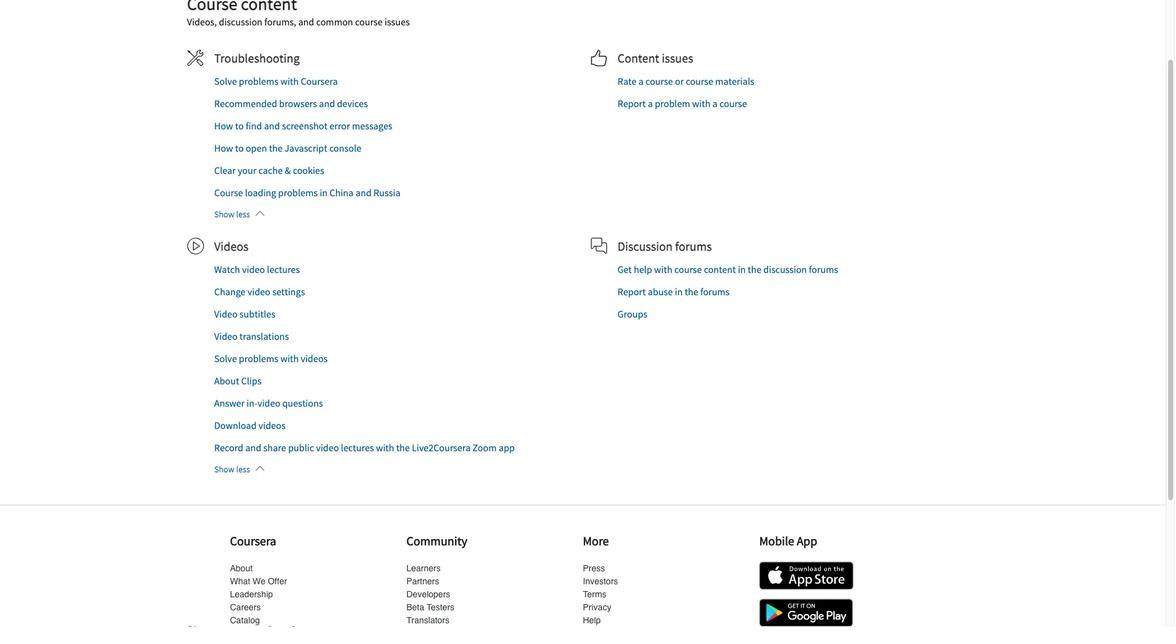 Task type: describe. For each thing, give the bounding box(es) containing it.
open
[[246, 142, 267, 155]]

videos image
[[187, 238, 204, 255]]

abuse
[[648, 286, 673, 298]]

1 vertical spatial in
[[738, 264, 746, 276]]

press investors terms privacy help
[[583, 564, 618, 626]]

community
[[407, 534, 467, 549]]

leadership
[[230, 590, 273, 600]]

press link
[[583, 564, 605, 574]]

video up change video settings
[[242, 264, 265, 276]]

russia
[[374, 187, 401, 199]]

discussion
[[618, 239, 673, 254]]

console
[[329, 142, 361, 155]]

solve for solve problems with videos
[[214, 353, 237, 365]]

&
[[285, 165, 291, 177]]

or
[[675, 75, 684, 88]]

video for video translations
[[214, 331, 238, 343]]

how to open the javascript console link
[[214, 142, 361, 155]]

learners
[[407, 564, 441, 574]]

0 vertical spatial videos
[[301, 353, 328, 365]]

change video settings
[[214, 286, 305, 298]]

1 vertical spatial coursera
[[230, 534, 276, 549]]

course loading problems in china and russia
[[214, 187, 401, 199]]

about for about what we offer leadership careers catalog
[[230, 564, 253, 574]]

translations
[[240, 331, 289, 343]]

2 less from the top
[[236, 464, 250, 475]]

testers
[[427, 603, 455, 613]]

troubleshooting
[[214, 50, 300, 66]]

answer in-video questions link
[[214, 398, 323, 410]]

report a problem with a course
[[618, 98, 747, 110]]

groups
[[618, 308, 648, 321]]

the right abuse
[[685, 286, 698, 298]]

content issues
[[618, 50, 693, 66]]

the right open
[[269, 142, 283, 155]]

investors link
[[583, 577, 618, 587]]

report for content issues
[[618, 98, 646, 110]]

0 horizontal spatial videos
[[259, 420, 286, 432]]

0 vertical spatial forums
[[675, 239, 712, 254]]

with for coursera
[[280, 75, 299, 88]]

content
[[618, 50, 659, 66]]

with for course
[[654, 264, 673, 276]]

common
[[316, 16, 353, 28]]

how to open the javascript console
[[214, 142, 361, 155]]

2 horizontal spatial a
[[713, 98, 718, 110]]

download videos
[[214, 420, 286, 432]]

about for about clips
[[214, 375, 239, 388]]

devices
[[337, 98, 368, 110]]

about link
[[230, 564, 253, 574]]

find
[[246, 120, 262, 132]]

a for course
[[639, 75, 644, 88]]

change
[[214, 286, 246, 298]]

video translations
[[214, 331, 289, 343]]

subtitles
[[240, 308, 275, 321]]

rate a course or course materials link
[[618, 75, 755, 88]]

what
[[230, 577, 250, 587]]

course up report abuse in the forums
[[675, 264, 702, 276]]

privacy
[[583, 603, 611, 613]]

videos, discussion forums, and common course issues
[[187, 16, 410, 28]]

1 vertical spatial discussion
[[764, 264, 807, 276]]

recommended browsers and devices link
[[214, 98, 368, 110]]

video subtitles link
[[214, 308, 275, 321]]

in-
[[247, 398, 258, 410]]

learners link
[[407, 564, 441, 574]]

2 show less image from the top
[[255, 464, 265, 474]]

with for videos
[[280, 353, 299, 365]]

groups link
[[618, 308, 648, 321]]

help link
[[583, 616, 601, 626]]

privacy link
[[583, 603, 611, 613]]

0 vertical spatial issues
[[385, 16, 410, 28]]

answer
[[214, 398, 245, 410]]

app
[[797, 534, 817, 549]]

app
[[499, 442, 515, 454]]

report abuse in the forums
[[618, 286, 730, 298]]

watch
[[214, 264, 240, 276]]

offer
[[268, 577, 287, 587]]

beta testers link
[[407, 603, 455, 613]]

solve problems with videos
[[214, 353, 328, 365]]

discussion forums
[[618, 239, 712, 254]]

the left live2coursera
[[396, 442, 410, 454]]

beta
[[407, 603, 424, 613]]

terms
[[583, 590, 607, 600]]

2 vertical spatial forums
[[700, 286, 730, 298]]

course
[[214, 187, 243, 199]]

recommended browsers and devices
[[214, 98, 368, 110]]

settings
[[272, 286, 305, 298]]

javascript
[[285, 142, 327, 155]]

watch video lectures link
[[214, 264, 300, 276]]

1 vertical spatial problems
[[278, 187, 318, 199]]

1 show less from the top
[[214, 209, 250, 220]]

content
[[704, 264, 736, 276]]

help
[[583, 616, 601, 626]]

with left live2coursera
[[376, 442, 394, 454]]

get help with course content in the discussion forums link
[[618, 264, 839, 276]]

download
[[214, 420, 257, 432]]

investors
[[583, 577, 618, 587]]

problem
[[655, 98, 690, 110]]

translators link
[[407, 616, 450, 626]]



Task type: locate. For each thing, give the bounding box(es) containing it.
lectures up settings on the top left of page
[[267, 264, 300, 276]]

course down materials
[[720, 98, 747, 110]]

show less down record
[[214, 464, 250, 475]]

we
[[253, 577, 266, 587]]

catalog link
[[230, 616, 260, 626]]

a
[[639, 75, 644, 88], [648, 98, 653, 110], [713, 98, 718, 110]]

about
[[214, 375, 239, 388], [230, 564, 253, 574]]

1 vertical spatial issues
[[662, 50, 693, 66]]

coursera up browsers
[[301, 75, 338, 88]]

solve up about clips link
[[214, 353, 237, 365]]

to for find
[[235, 120, 244, 132]]

content issues image
[[590, 49, 608, 67]]

catalog
[[230, 616, 260, 626]]

discussion forums image
[[590, 238, 608, 255]]

video down change on the left
[[214, 308, 238, 321]]

1 vertical spatial to
[[235, 142, 244, 155]]

and left devices
[[319, 98, 335, 110]]

get help with course content in the discussion forums
[[618, 264, 839, 276]]

1 vertical spatial report
[[618, 286, 646, 298]]

2 vertical spatial in
[[675, 286, 683, 298]]

0 horizontal spatial a
[[639, 75, 644, 88]]

0 horizontal spatial discussion
[[219, 16, 262, 28]]

careers link
[[230, 603, 261, 613]]

recommended
[[214, 98, 277, 110]]

problems down translations
[[239, 353, 278, 365]]

show less image down share on the bottom left
[[255, 464, 265, 474]]

what we offer link
[[230, 577, 287, 587]]

more
[[583, 534, 609, 549]]

video translations link
[[214, 331, 289, 343]]

how for how to open the javascript console
[[214, 142, 233, 155]]

problems for videos
[[239, 353, 278, 365]]

mobile
[[760, 534, 794, 549]]

0 vertical spatial video
[[214, 308, 238, 321]]

share
[[263, 442, 286, 454]]

and right find
[[264, 120, 280, 132]]

1 vertical spatial show
[[214, 464, 235, 475]]

how left find
[[214, 120, 233, 132]]

screenshot
[[282, 120, 328, 132]]

show down course
[[214, 209, 235, 220]]

to left find
[[235, 120, 244, 132]]

video
[[214, 308, 238, 321], [214, 331, 238, 343]]

how for how to find and screenshot error messages
[[214, 120, 233, 132]]

2 horizontal spatial in
[[738, 264, 746, 276]]

course loading problems in china and russia link
[[214, 187, 401, 199]]

lectures
[[267, 264, 300, 276], [341, 442, 374, 454]]

discussion
[[219, 16, 262, 28], [764, 264, 807, 276]]

about up 'answer'
[[214, 375, 239, 388]]

china
[[330, 187, 354, 199]]

1 vertical spatial about
[[230, 564, 253, 574]]

rate
[[618, 75, 637, 88]]

show less image
[[255, 209, 265, 219], [255, 464, 265, 474]]

course right the common
[[355, 16, 383, 28]]

materials
[[715, 75, 755, 88]]

developers
[[407, 590, 450, 600]]

your
[[238, 165, 257, 177]]

0 vertical spatial solve
[[214, 75, 237, 88]]

1 horizontal spatial a
[[648, 98, 653, 110]]

0 horizontal spatial in
[[320, 187, 328, 199]]

course
[[355, 16, 383, 28], [646, 75, 673, 88], [686, 75, 713, 88], [720, 98, 747, 110], [675, 264, 702, 276]]

live2coursera
[[412, 442, 471, 454]]

course right or
[[686, 75, 713, 88]]

learners partners developers beta testers translators
[[407, 564, 455, 626]]

2 solve from the top
[[214, 353, 237, 365]]

with up recommended browsers and devices at the top left
[[280, 75, 299, 88]]

0 vertical spatial about
[[214, 375, 239, 388]]

in right abuse
[[675, 286, 683, 298]]

a for problem
[[648, 98, 653, 110]]

to
[[235, 120, 244, 132], [235, 142, 244, 155]]

developers link
[[407, 590, 450, 600]]

show down record
[[214, 464, 235, 475]]

1 horizontal spatial lectures
[[341, 442, 374, 454]]

solve
[[214, 75, 237, 88], [214, 353, 237, 365]]

terms link
[[583, 590, 607, 600]]

clips
[[241, 375, 262, 388]]

0 vertical spatial show
[[214, 209, 235, 220]]

how up clear at the top left
[[214, 142, 233, 155]]

problems for coursera
[[239, 75, 278, 88]]

about clips link
[[214, 375, 262, 388]]

0 vertical spatial report
[[618, 98, 646, 110]]

1 to from the top
[[235, 120, 244, 132]]

0 vertical spatial in
[[320, 187, 328, 199]]

report abuse in the forums link
[[618, 286, 730, 298]]

how to find and screenshot error messages
[[214, 120, 392, 132]]

0 vertical spatial discussion
[[219, 16, 262, 28]]

less
[[236, 209, 250, 220], [236, 464, 250, 475]]

loading
[[245, 187, 276, 199]]

help
[[634, 264, 652, 276]]

and right forums,
[[298, 16, 314, 28]]

solve for solve problems with coursera
[[214, 75, 237, 88]]

with down translations
[[280, 353, 299, 365]]

report
[[618, 98, 646, 110], [618, 286, 646, 298]]

in right 'content'
[[738, 264, 746, 276]]

1 video from the top
[[214, 308, 238, 321]]

with
[[280, 75, 299, 88], [692, 98, 711, 110], [654, 264, 673, 276], [280, 353, 299, 365], [376, 442, 394, 454]]

2 video from the top
[[214, 331, 238, 343]]

video
[[242, 264, 265, 276], [248, 286, 270, 298], [258, 398, 280, 410], [316, 442, 339, 454]]

1 horizontal spatial discussion
[[764, 264, 807, 276]]

partners
[[407, 577, 439, 587]]

videos up share on the bottom left
[[259, 420, 286, 432]]

1 how from the top
[[214, 120, 233, 132]]

problems down & at the left of the page
[[278, 187, 318, 199]]

show less down course
[[214, 209, 250, 220]]

1 vertical spatial show less image
[[255, 464, 265, 474]]

video down clips
[[258, 398, 280, 410]]

0 vertical spatial to
[[235, 120, 244, 132]]

0 vertical spatial problems
[[239, 75, 278, 88]]

1 report from the top
[[618, 98, 646, 110]]

1 vertical spatial how
[[214, 142, 233, 155]]

mobile app
[[760, 534, 817, 549]]

1 horizontal spatial videos
[[301, 353, 328, 365]]

messages
[[352, 120, 392, 132]]

2 show from the top
[[214, 464, 235, 475]]

and right china
[[356, 187, 372, 199]]

a right rate
[[639, 75, 644, 88]]

error
[[330, 120, 350, 132]]

zoom
[[473, 442, 497, 454]]

with down the rate a course or course materials
[[692, 98, 711, 110]]

1 horizontal spatial issues
[[662, 50, 693, 66]]

1 vertical spatial solve
[[214, 353, 237, 365]]

cache
[[259, 165, 283, 177]]

1 vertical spatial less
[[236, 464, 250, 475]]

and left share on the bottom left
[[245, 442, 261, 454]]

course left or
[[646, 75, 673, 88]]

video up subtitles
[[248, 286, 270, 298]]

a left 'problem'
[[648, 98, 653, 110]]

1 vertical spatial video
[[214, 331, 238, 343]]

forums,
[[264, 16, 296, 28]]

in
[[320, 187, 328, 199], [738, 264, 746, 276], [675, 286, 683, 298]]

show for 1st show less icon from the top
[[214, 209, 235, 220]]

1 solve from the top
[[214, 75, 237, 88]]

the right 'content'
[[748, 264, 762, 276]]

less down record
[[236, 464, 250, 475]]

translators
[[407, 616, 450, 626]]

2 show less from the top
[[214, 464, 250, 475]]

how to find and screenshot error messages link
[[214, 120, 392, 132]]

1 vertical spatial lectures
[[341, 442, 374, 454]]

1 horizontal spatial coursera
[[301, 75, 338, 88]]

less down course
[[236, 209, 250, 220]]

clear
[[214, 165, 236, 177]]

0 vertical spatial how
[[214, 120, 233, 132]]

clear your cache & cookies link
[[214, 165, 324, 177]]

press
[[583, 564, 605, 574]]

show
[[214, 209, 235, 220], [214, 464, 235, 475]]

report a problem with a course link
[[618, 98, 747, 110]]

2 to from the top
[[235, 142, 244, 155]]

in left china
[[320, 187, 328, 199]]

report up groups link
[[618, 286, 646, 298]]

lectures right public
[[341, 442, 374, 454]]

1 vertical spatial forums
[[809, 264, 839, 276]]

video for video subtitles
[[214, 308, 238, 321]]

1 show less image from the top
[[255, 209, 265, 219]]

videos
[[214, 239, 249, 254]]

0 horizontal spatial lectures
[[267, 264, 300, 276]]

1 vertical spatial videos
[[259, 420, 286, 432]]

0 vertical spatial show less image
[[255, 209, 265, 219]]

1 vertical spatial show less
[[214, 464, 250, 475]]

show less image down loading
[[255, 209, 265, 219]]

change video settings link
[[214, 286, 305, 298]]

to for open
[[235, 142, 244, 155]]

cookies
[[293, 165, 324, 177]]

coursera up the about link
[[230, 534, 276, 549]]

solve up recommended
[[214, 75, 237, 88]]

0 horizontal spatial coursera
[[230, 534, 276, 549]]

download videos link
[[214, 420, 286, 432]]

0 vertical spatial show less
[[214, 209, 250, 220]]

2 how from the top
[[214, 142, 233, 155]]

1 horizontal spatial in
[[675, 286, 683, 298]]

video right public
[[316, 442, 339, 454]]

0 vertical spatial lectures
[[267, 264, 300, 276]]

about what we offer leadership careers catalog
[[230, 564, 287, 626]]

get
[[618, 264, 632, 276]]

leadership link
[[230, 590, 273, 600]]

2 vertical spatial problems
[[239, 353, 278, 365]]

1 less from the top
[[236, 209, 250, 220]]

about inside about what we offer leadership careers catalog
[[230, 564, 253, 574]]

watch video lectures
[[214, 264, 300, 276]]

0 horizontal spatial issues
[[385, 16, 410, 28]]

with right help
[[654, 264, 673, 276]]

answer in-video questions
[[214, 398, 323, 410]]

problems down troubleshooting on the top
[[239, 75, 278, 88]]

troubleshooting image
[[187, 49, 204, 67]]

show for first show less icon from the bottom of the page
[[214, 464, 235, 475]]

how
[[214, 120, 233, 132], [214, 142, 233, 155]]

a down materials
[[713, 98, 718, 110]]

0 vertical spatial coursera
[[301, 75, 338, 88]]

solve problems with coursera
[[214, 75, 338, 88]]

clear your cache & cookies
[[214, 165, 324, 177]]

report for discussion forums
[[618, 286, 646, 298]]

video subtitles
[[214, 308, 275, 321]]

1 show from the top
[[214, 209, 235, 220]]

0 vertical spatial less
[[236, 209, 250, 220]]

2 report from the top
[[618, 286, 646, 298]]

videos up "questions" in the left bottom of the page
[[301, 353, 328, 365]]

about clips
[[214, 375, 262, 388]]

to left open
[[235, 142, 244, 155]]

record and share public video lectures with the live2coursera zoom app link
[[214, 442, 515, 454]]

video down video subtitles
[[214, 331, 238, 343]]

report down rate
[[618, 98, 646, 110]]

about up what at bottom left
[[230, 564, 253, 574]]

solve problems with coursera link
[[214, 75, 338, 88]]



Task type: vqa. For each thing, say whether or not it's contained in the screenshot.
User16965253988583767224
no



